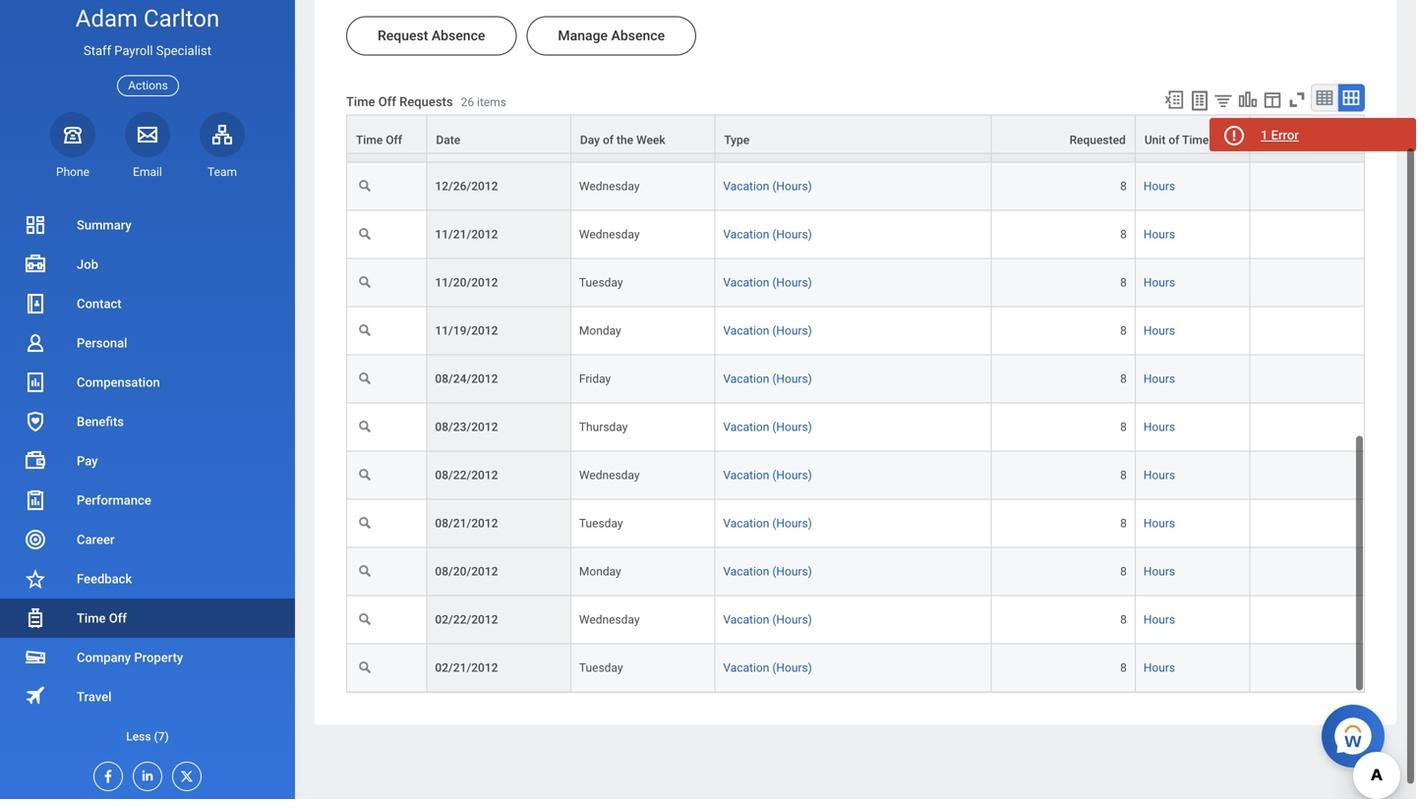 Task type: locate. For each thing, give the bounding box(es) containing it.
monday for 08/20/2012
[[579, 549, 621, 563]]

exclamation image
[[1226, 129, 1241, 144]]

1 vertical spatial wednesday cell
[[571, 436, 715, 484]]

8 for 08/24/2012
[[1120, 356, 1127, 370]]

company
[[77, 651, 131, 665]]

list
[[0, 206, 295, 756]]

02/22/2012 row
[[346, 580, 1365, 628]]

vacation for 5th vacation (hours) 'link' from the bottom of the page
[[723, 404, 769, 418]]

11/20/2012 row header
[[427, 243, 571, 291]]

1 vertical spatial monday
[[579, 549, 621, 563]]

time
[[1182, 117, 1209, 131], [77, 611, 106, 626]]

12/26/2012 row header
[[427, 147, 571, 195]]

summary link
[[0, 206, 295, 245]]

pay image
[[24, 449, 47, 473]]

11/21/2012 row header
[[427, 195, 571, 243]]

wednesday
[[579, 163, 640, 177], [579, 452, 640, 466]]

vacation (hours)
[[723, 115, 812, 129], [723, 163, 812, 177], [723, 260, 812, 273], [723, 308, 812, 322], [723, 356, 812, 370], [723, 404, 812, 418], [723, 452, 812, 466], [723, 501, 812, 514], [723, 549, 812, 563], [723, 645, 812, 659]]

travel
[[77, 690, 112, 705]]

contact link
[[0, 284, 295, 324]]

2 tuesday cell from the top
[[571, 628, 715, 677]]

5 vacation (hours) from the top
[[723, 356, 812, 370]]

time right of
[[1182, 117, 1209, 131]]

3 tuesday from the top
[[579, 645, 623, 659]]

6 vacation (hours) from the top
[[723, 404, 812, 418]]

vacation for fourth vacation (hours) 'link' from the top of the page
[[723, 308, 769, 322]]

company property link
[[0, 638, 295, 678]]

compensation
[[77, 375, 160, 390]]

0 vertical spatial wednesday cell
[[571, 147, 715, 195]]

10 vacation from the top
[[723, 645, 769, 659]]

2 absence from the left
[[611, 11, 665, 28]]

4 8 cell from the top
[[992, 436, 1136, 484]]

personal
[[77, 336, 127, 351]]

0 vertical spatial wednesday
[[579, 163, 640, 177]]

team link
[[200, 112, 245, 180]]

vacation for 6th vacation (hours) 'link' from the bottom
[[723, 356, 769, 370]]

pay
[[77, 454, 98, 469]]

2 hours from the top
[[1144, 163, 1175, 177]]

1 (hours) from the top
[[772, 115, 812, 129]]

5 vacation from the top
[[723, 356, 769, 370]]

tuesday cell for 02/21/2012
[[571, 628, 715, 677]]

pay link
[[0, 442, 295, 481]]

2 tuesday from the top
[[579, 501, 623, 514]]

3 vacation from the top
[[723, 260, 769, 273]]

02/22/2012 row header
[[427, 580, 571, 628]]

toolbar
[[1155, 68, 1365, 98]]

8 cell for 08/24/2012
[[992, 339, 1136, 388]]

9 8 from the top
[[1120, 645, 1127, 659]]

8 vacation from the top
[[723, 501, 769, 514]]

email adam carlton element
[[125, 164, 170, 180]]

manage
[[558, 11, 608, 28]]

benefits image
[[24, 410, 47, 434]]

2 8 from the top
[[1120, 163, 1127, 177]]

of
[[1169, 117, 1180, 131]]

personal image
[[24, 331, 47, 355]]

1 vertical spatial time
[[77, 611, 106, 626]]

1 hours link from the top
[[1144, 111, 1175, 129]]

7 hours from the top
[[1144, 452, 1175, 466]]

vacation for tenth vacation (hours) 'link' from the bottom
[[723, 115, 769, 129]]

tuesday
[[579, 260, 623, 273], [579, 501, 623, 514], [579, 645, 623, 659]]

1 monday from the top
[[579, 308, 621, 322]]

manage absence
[[558, 11, 665, 28]]

2 vacation (hours) from the top
[[723, 163, 812, 177]]

row
[[346, 98, 1365, 138], [346, 98, 1365, 147], [346, 147, 1365, 195], [346, 243, 1365, 291], [346, 291, 1365, 339], [346, 339, 1365, 388], [346, 388, 1365, 436], [346, 436, 1365, 484], [346, 484, 1365, 532], [346, 532, 1365, 580], [346, 628, 1365, 677]]

(hours)
[[772, 115, 812, 129], [772, 163, 812, 177], [772, 260, 812, 273], [772, 308, 812, 322], [772, 356, 812, 370], [772, 404, 812, 418], [772, 452, 812, 466], [772, 501, 812, 514], [772, 549, 812, 563], [772, 645, 812, 659]]

6 8 cell from the top
[[992, 628, 1136, 677]]

3 8 from the top
[[1120, 260, 1127, 273]]

feedback link
[[0, 560, 295, 599]]

9 vacation (hours) from the top
[[723, 549, 812, 563]]

4 vacation (hours) from the top
[[723, 308, 812, 322]]

0 horizontal spatial time
[[77, 611, 106, 626]]

2 vertical spatial tuesday
[[579, 645, 623, 659]]

08/22/2012
[[435, 452, 498, 466]]

unit of time button
[[1136, 99, 1249, 137]]

4 8 from the top
[[1120, 308, 1127, 322]]

10 vacation (hours) from the top
[[723, 645, 812, 659]]

2 hours link from the top
[[1144, 159, 1175, 177]]

1 horizontal spatial absence
[[611, 11, 665, 28]]

tuesday cell down 'monday' cell
[[571, 628, 715, 677]]

tuesday for 02/21/2012
[[579, 645, 623, 659]]

comment
[[1259, 117, 1311, 131]]

0 vertical spatial time
[[1182, 117, 1209, 131]]

unit of time
[[1144, 117, 1209, 131]]

wednesday cell down friday cell
[[571, 436, 715, 484]]

export to worksheets image
[[1188, 73, 1212, 96]]

2 monday from the top
[[579, 549, 621, 563]]

8 for 12/26/2012
[[1120, 163, 1127, 177]]

4 hours from the top
[[1144, 308, 1175, 322]]

travel image
[[24, 684, 47, 708]]

9 hours from the top
[[1144, 549, 1175, 563]]

monday inside cell
[[579, 549, 621, 563]]

10 (hours) from the top
[[772, 645, 812, 659]]

1 tuesday from the top
[[579, 260, 623, 273]]

wednesday cell for 08/22/2012
[[571, 436, 715, 484]]

vacation for 8th vacation (hours) 'link' from the bottom of the page
[[723, 260, 769, 273]]

row containing 08/21/2012
[[346, 484, 1365, 532]]

wednesday cell
[[571, 147, 715, 195], [571, 436, 715, 484]]

9 vacation from the top
[[723, 549, 769, 563]]

email button
[[125, 112, 170, 180]]

7 (hours) from the top
[[772, 452, 812, 466]]

adam
[[76, 4, 138, 32]]

2 wednesday cell from the top
[[571, 436, 715, 484]]

11/21/2012
[[435, 212, 498, 225]]

request absence
[[378, 11, 485, 28]]

7 vacation (hours) link from the top
[[723, 449, 812, 466]]

6 vacation (hours) link from the top
[[723, 400, 812, 418]]

6 hours link from the top
[[1144, 400, 1175, 418]]

1 8 from the top
[[1120, 115, 1127, 129]]

performance image
[[24, 489, 47, 512]]

vacation for 3rd vacation (hours) 'link' from the bottom of the page
[[723, 501, 769, 514]]

2 8 cell from the top
[[992, 243, 1136, 291]]

1 vacation (hours) from the top
[[723, 115, 812, 129]]

1 error
[[1261, 128, 1299, 143]]

summary
[[77, 218, 132, 233]]

1 vertical spatial tuesday
[[579, 501, 623, 514]]

5 8 from the top
[[1120, 356, 1127, 370]]

1 wednesday from the top
[[579, 163, 640, 177]]

compensation link
[[0, 363, 295, 402]]

0 vertical spatial tuesday cell
[[571, 243, 715, 291]]

8 vacation (hours) link from the top
[[723, 497, 812, 514]]

wednesday down thursday at the left top of the page
[[579, 163, 640, 177]]

job
[[77, 257, 98, 272]]

friday
[[579, 356, 611, 370]]

monday
[[579, 308, 621, 322], [579, 549, 621, 563]]

hours link
[[1144, 111, 1175, 129], [1144, 159, 1175, 177], [1144, 256, 1175, 273], [1144, 304, 1175, 322], [1144, 352, 1175, 370], [1144, 400, 1175, 418], [1144, 449, 1175, 466], [1144, 497, 1175, 514], [1144, 545, 1175, 563], [1144, 641, 1175, 659]]

8
[[1120, 115, 1127, 129], [1120, 163, 1127, 177], [1120, 260, 1127, 273], [1120, 308, 1127, 322], [1120, 356, 1127, 370], [1120, 452, 1127, 466], [1120, 501, 1127, 514], [1120, 549, 1127, 563], [1120, 645, 1127, 659]]

personal link
[[0, 324, 295, 363]]

cell
[[1250, 98, 1365, 147], [1250, 147, 1365, 195], [571, 195, 715, 243], [992, 195, 1136, 243], [1250, 195, 1365, 243], [1250, 243, 1365, 291], [1250, 291, 1365, 339], [1250, 339, 1365, 388], [571, 388, 715, 436], [992, 388, 1136, 436], [1250, 388, 1365, 436], [1250, 436, 1365, 484], [1250, 484, 1365, 532], [1250, 532, 1365, 580], [571, 580, 715, 628], [992, 580, 1136, 628], [1250, 580, 1365, 628], [1250, 628, 1365, 677]]

5 (hours) from the top
[[772, 356, 812, 370]]

vacation for 2nd vacation (hours) 'link' from the bottom
[[723, 549, 769, 563]]

time inside unit of time popup button
[[1182, 117, 1209, 131]]

email
[[133, 165, 162, 179]]

vacation
[[723, 115, 769, 129], [723, 163, 769, 177], [723, 260, 769, 273], [723, 308, 769, 322], [723, 356, 769, 370], [723, 404, 769, 418], [723, 452, 769, 466], [723, 501, 769, 514], [723, 549, 769, 563], [723, 645, 769, 659]]

1 vertical spatial tuesday cell
[[571, 628, 715, 677]]

10 hours link from the top
[[1144, 641, 1175, 659]]

click to view/edit grid preferences image
[[1262, 73, 1283, 94]]

off
[[109, 611, 127, 626]]

hours
[[1144, 115, 1175, 129], [1144, 163, 1175, 177], [1144, 260, 1175, 273], [1144, 308, 1175, 322], [1144, 356, 1175, 370], [1144, 404, 1175, 418], [1144, 452, 1175, 466], [1144, 501, 1175, 514], [1144, 549, 1175, 563], [1144, 645, 1175, 659]]

wednesday cell down thursday at the left top of the page
[[571, 147, 715, 195]]

8 cell
[[992, 147, 1136, 195], [992, 243, 1136, 291], [992, 339, 1136, 388], [992, 436, 1136, 484], [992, 532, 1136, 580], [992, 628, 1136, 677]]

tuesday cell up friday cell
[[571, 243, 715, 291]]

6 vacation from the top
[[723, 404, 769, 418]]

time left off
[[77, 611, 106, 626]]

manage absence button
[[527, 0, 696, 39]]

7 vacation from the top
[[723, 452, 769, 466]]

wednesday cell for 12/26/2012
[[571, 147, 715, 195]]

1 tuesday cell from the top
[[571, 243, 715, 291]]

1 wednesday cell from the top
[[571, 147, 715, 195]]

less
[[126, 730, 151, 744]]

1 absence from the left
[[432, 11, 485, 28]]

8 for 08/22/2012
[[1120, 452, 1127, 466]]

0 horizontal spatial absence
[[432, 11, 485, 28]]

monday cell
[[571, 532, 715, 580]]

6 8 from the top
[[1120, 452, 1127, 466]]

vacation (hours) link
[[723, 111, 812, 129], [723, 159, 812, 177], [723, 256, 812, 273], [723, 304, 812, 322], [723, 352, 812, 370], [723, 400, 812, 418], [723, 449, 812, 466], [723, 497, 812, 514], [723, 545, 812, 563], [723, 641, 812, 659]]

1 8 cell from the top
[[992, 147, 1136, 195]]

absence
[[432, 11, 485, 28], [611, 11, 665, 28]]

5 hours from the top
[[1144, 356, 1175, 370]]

actions
[[128, 79, 168, 93]]

friday cell
[[571, 339, 715, 388]]

4 (hours) from the top
[[772, 308, 812, 322]]

08/24/2012
[[435, 356, 498, 370]]

absence for request absence
[[432, 11, 485, 28]]

career link
[[0, 520, 295, 560]]

2 wednesday from the top
[[579, 452, 640, 466]]

tuesday cell
[[571, 243, 715, 291], [571, 628, 715, 677]]

performance
[[77, 493, 151, 508]]

row containing 11/19/2012
[[346, 291, 1365, 339]]

8 8 from the top
[[1120, 549, 1127, 563]]

phone image
[[59, 123, 87, 146]]

5 8 cell from the top
[[992, 532, 1136, 580]]

5 vacation (hours) link from the top
[[723, 352, 812, 370]]

1 vertical spatial wednesday
[[579, 452, 640, 466]]

0 vertical spatial monday
[[579, 308, 621, 322]]

absence right request
[[432, 11, 485, 28]]

1 horizontal spatial time
[[1182, 117, 1209, 131]]

2 vacation from the top
[[723, 163, 769, 177]]

7 8 from the top
[[1120, 501, 1127, 514]]

6 hours from the top
[[1144, 404, 1175, 418]]

8 cell for 02/21/2012
[[992, 628, 1136, 677]]

1 vacation from the top
[[723, 115, 769, 129]]

8 for 02/21/2012
[[1120, 645, 1127, 659]]

6 (hours) from the top
[[772, 404, 812, 418]]

4 vacation from the top
[[723, 308, 769, 322]]

mail image
[[136, 123, 159, 146]]

3 8 cell from the top
[[992, 339, 1136, 388]]

3 (hours) from the top
[[772, 260, 812, 273]]

11/19/2012
[[435, 308, 498, 322]]

10 vacation (hours) link from the top
[[723, 641, 812, 659]]

0 vertical spatial tuesday
[[579, 260, 623, 273]]

wednesday down friday
[[579, 452, 640, 466]]

absence right manage
[[611, 11, 665, 28]]



Task type: vqa. For each thing, say whether or not it's contained in the screenshot.
7th Vacation (Hours) LINK from the bottom's (hours)
yes



Task type: describe. For each thing, give the bounding box(es) containing it.
08/23/2012 row header
[[427, 388, 571, 436]]

staff payroll specialist
[[84, 43, 211, 58]]

vacation for 2nd vacation (hours) 'link' from the top of the page
[[723, 163, 769, 177]]

08/24/2012 row header
[[427, 339, 571, 388]]

time inside time off link
[[77, 611, 106, 626]]

12/26/2012
[[435, 163, 498, 177]]

2 vacation (hours) link from the top
[[723, 159, 812, 177]]

less (7)
[[126, 730, 169, 744]]

comment button
[[1250, 99, 1364, 137]]

08/20/2012 row header
[[427, 532, 571, 580]]

row containing 08/23/2012
[[346, 388, 1365, 436]]

request absence button
[[346, 0, 517, 39]]

8 for 08/21/2012
[[1120, 501, 1127, 514]]

tuesday cell for 11/20/2012
[[571, 243, 715, 291]]

5 hours link from the top
[[1144, 352, 1175, 370]]

contact
[[77, 296, 122, 311]]

4 vacation (hours) link from the top
[[723, 304, 812, 322]]

row containing 08/20/2012
[[346, 532, 1365, 580]]

monday for 11/19/2012
[[579, 308, 621, 322]]

tuesday for 11/20/2012
[[579, 260, 623, 273]]

9 vacation (hours) link from the top
[[723, 545, 812, 563]]

1 error button
[[1210, 118, 1416, 151]]

8 cell for 12/26/2012
[[992, 147, 1136, 195]]

feedback
[[77, 572, 132, 587]]

02/22/2012
[[435, 597, 498, 611]]

8 for 12/27/2012
[[1120, 115, 1127, 129]]

linkedin image
[[134, 763, 155, 784]]

career
[[77, 533, 115, 547]]

property
[[134, 651, 183, 665]]

job link
[[0, 245, 295, 284]]

navigation pane region
[[0, 0, 295, 800]]

staff
[[84, 43, 111, 58]]

8 for 08/20/2012
[[1120, 549, 1127, 563]]

expand table image
[[1341, 72, 1361, 91]]

time off image
[[24, 607, 47, 630]]

adam carlton
[[76, 4, 219, 32]]

feedback image
[[24, 567, 47, 591]]

7 hours link from the top
[[1144, 449, 1175, 466]]

vacation for tenth vacation (hours) 'link'
[[723, 645, 769, 659]]

08/21/2012
[[435, 501, 498, 514]]

8 cell for 11/20/2012
[[992, 243, 1136, 291]]

carlton
[[144, 4, 219, 32]]

compensation image
[[24, 371, 47, 394]]

wednesday for 08/22/2012
[[579, 452, 640, 466]]

benefits link
[[0, 402, 295, 442]]

08/22/2012 row header
[[427, 436, 571, 484]]

payroll
[[114, 43, 153, 58]]

1
[[1261, 128, 1268, 143]]

wednesday for 12/26/2012
[[579, 163, 640, 177]]

row containing 12/26/2012
[[346, 147, 1365, 195]]

phone
[[56, 165, 89, 179]]

11/20/2012
[[435, 260, 498, 273]]

phone adam carlton element
[[50, 164, 95, 180]]

view worker - expand/collapse chart image
[[1237, 73, 1259, 94]]

row containing 02/21/2012
[[346, 628, 1365, 677]]

row containing 08/22/2012
[[346, 436, 1365, 484]]

x image
[[173, 763, 195, 785]]

time off
[[77, 611, 127, 626]]

vacation for seventh vacation (hours) 'link' from the top of the page
[[723, 452, 769, 466]]

8 cell for 08/20/2012
[[992, 532, 1136, 580]]

company property
[[77, 651, 183, 665]]

02/21/2012
[[435, 645, 498, 659]]

row containing 11/20/2012
[[346, 243, 1365, 291]]

11/21/2012 row
[[346, 195, 1365, 243]]

time off link
[[0, 599, 295, 638]]

3 vacation (hours) link from the top
[[723, 256, 812, 273]]

request
[[378, 11, 428, 28]]

performance link
[[0, 481, 295, 520]]

unit
[[1144, 117, 1166, 131]]

travel link
[[0, 678, 295, 717]]

8 (hours) from the top
[[772, 501, 812, 514]]

3 hours from the top
[[1144, 260, 1175, 273]]

12/27/2012
[[435, 115, 498, 129]]

1 hours from the top
[[1144, 115, 1175, 129]]

row containing 08/24/2012
[[346, 339, 1365, 388]]

9 (hours) from the top
[[772, 549, 812, 563]]

9 hours link from the top
[[1144, 545, 1175, 563]]

2 (hours) from the top
[[772, 163, 812, 177]]

summary image
[[24, 213, 47, 237]]

8 hours link from the top
[[1144, 497, 1175, 514]]

8 cell for 08/22/2012
[[992, 436, 1136, 484]]

thursday
[[579, 115, 628, 129]]

view team image
[[210, 123, 234, 146]]

row containing 12/27/2012
[[346, 98, 1365, 147]]

team
[[208, 165, 237, 179]]

1 vacation (hours) link from the top
[[723, 111, 812, 129]]

less (7) button
[[0, 717, 295, 756]]

8 for 11/19/2012
[[1120, 308, 1127, 322]]

8 hours from the top
[[1144, 501, 1175, 514]]

facebook image
[[94, 763, 116, 785]]

tuesday for 08/21/2012
[[579, 501, 623, 514]]

export to excel image
[[1163, 73, 1185, 94]]

less (7) button
[[0, 725, 295, 749]]

contact image
[[24, 292, 47, 316]]

3 hours link from the top
[[1144, 256, 1175, 273]]

4 hours link from the top
[[1144, 304, 1175, 322]]

8 for 11/20/2012
[[1120, 260, 1127, 273]]

error
[[1271, 128, 1299, 143]]

7 vacation (hours) from the top
[[723, 452, 812, 466]]

08/20/2012
[[435, 549, 498, 563]]

fullscreen image
[[1286, 73, 1308, 94]]

(7)
[[154, 730, 169, 744]]

career image
[[24, 528, 47, 552]]

job image
[[24, 253, 47, 276]]

3 vacation (hours) from the top
[[723, 260, 812, 273]]

benefits
[[77, 415, 124, 429]]

phone button
[[50, 112, 95, 180]]

team adam carlton element
[[200, 164, 245, 180]]

company property image
[[24, 646, 47, 670]]

8 vacation (hours) from the top
[[723, 501, 812, 514]]

row containing unit of time
[[346, 98, 1365, 138]]

specialist
[[156, 43, 211, 58]]

actions button
[[117, 75, 179, 96]]

08/23/2012
[[435, 404, 498, 418]]

table image
[[1315, 72, 1334, 91]]

list containing summary
[[0, 206, 295, 756]]

absence for manage absence
[[611, 11, 665, 28]]

10 hours from the top
[[1144, 645, 1175, 659]]

02/21/2012 row header
[[427, 628, 571, 677]]



